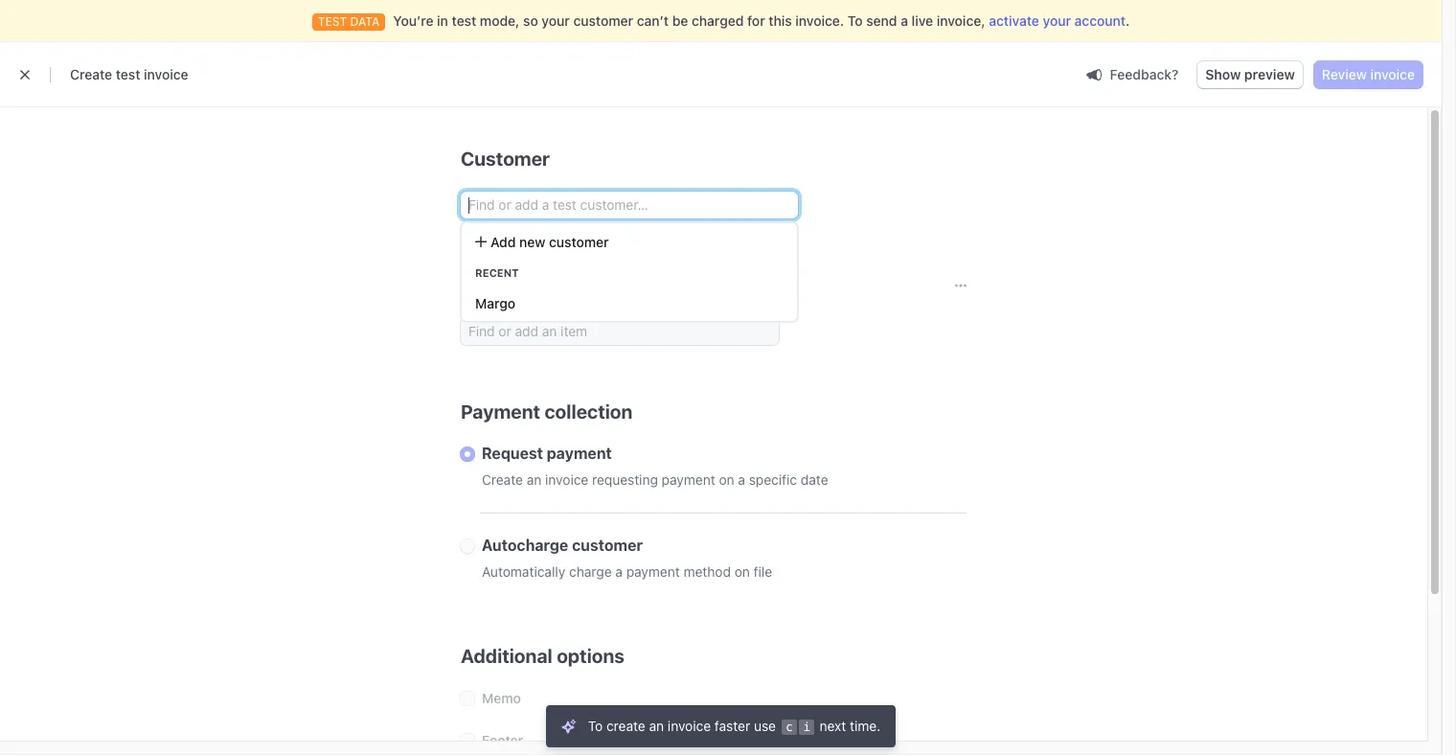 Task type: locate. For each thing, give the bounding box(es) containing it.
request
[[482, 445, 543, 462]]

collection
[[545, 401, 633, 423]]

use
[[754, 718, 776, 734]]

review invoice
[[1322, 66, 1415, 82]]

an
[[527, 471, 542, 488], [649, 718, 664, 734]]

on for customer
[[735, 563, 750, 580]]

invoice
[[144, 66, 188, 82], [1371, 66, 1415, 82], [545, 471, 589, 488], [668, 718, 711, 734]]

0 vertical spatial customer
[[574, 12, 634, 29]]

options
[[557, 645, 625, 667]]

0 horizontal spatial to
[[588, 718, 603, 734]]

customer
[[574, 12, 634, 29], [549, 234, 609, 250], [572, 537, 643, 554]]

0 horizontal spatial an
[[527, 471, 542, 488]]

to left 'create'
[[588, 718, 603, 734]]

specific
[[749, 471, 797, 488]]

0 vertical spatial create
[[70, 66, 112, 82]]

2 your from the left
[[1043, 12, 1071, 29]]

1 vertical spatial an
[[649, 718, 664, 734]]

customer left can't
[[574, 12, 634, 29]]

i next time.
[[803, 718, 881, 734]]

an right 'create'
[[649, 718, 664, 734]]

be
[[672, 12, 688, 29]]

feedback? button
[[1079, 61, 1187, 88]]

mode,
[[480, 12, 520, 29]]

2 horizontal spatial a
[[901, 12, 908, 29]]

0 vertical spatial an
[[527, 471, 542, 488]]

a
[[901, 12, 908, 29], [738, 471, 745, 488], [616, 563, 623, 580]]

1 vertical spatial on
[[735, 563, 750, 580]]

file
[[754, 563, 773, 580]]

account
[[1075, 12, 1126, 29]]

0 horizontal spatial a
[[616, 563, 623, 580]]

recent
[[475, 266, 519, 279]]

1 horizontal spatial your
[[1043, 12, 1071, 29]]

activate your account link
[[989, 11, 1126, 31]]

customer up charge
[[572, 537, 643, 554]]

0 vertical spatial to
[[848, 12, 863, 29]]

on left file
[[735, 563, 750, 580]]

payment
[[547, 445, 612, 462], [662, 471, 716, 488], [626, 563, 680, 580]]

to left send
[[848, 12, 863, 29]]

to
[[848, 12, 863, 29], [588, 718, 603, 734]]

show
[[1206, 66, 1241, 82]]

1 vertical spatial to
[[588, 718, 603, 734]]

a left specific
[[738, 471, 745, 488]]

0 vertical spatial on
[[719, 471, 735, 488]]

on inside autocharge customer automatically charge a payment method on file
[[735, 563, 750, 580]]

review invoice button
[[1315, 61, 1423, 88]]

you're
[[393, 12, 434, 29]]

customer right new
[[549, 234, 609, 250]]

.
[[1126, 12, 1130, 29]]

email
[[1417, 189, 1451, 205]]

a right charge
[[616, 563, 623, 580]]

1 horizontal spatial a
[[738, 471, 745, 488]]

so
[[523, 12, 538, 29]]

1 horizontal spatial test
[[452, 12, 476, 29]]

additional
[[461, 645, 553, 667]]

a left live
[[901, 12, 908, 29]]

create
[[607, 718, 646, 734]]

show preview button
[[1198, 61, 1303, 88]]

i
[[803, 720, 810, 734]]

1 vertical spatial test
[[116, 66, 140, 82]]

recent button
[[462, 258, 797, 288]]

1 vertical spatial payment
[[662, 471, 716, 488]]

your right activate
[[1043, 12, 1071, 29]]

charge
[[569, 563, 612, 580]]

can't
[[637, 12, 669, 29]]

live
[[912, 12, 933, 29]]

payment down collection
[[547, 445, 612, 462]]

0 horizontal spatial your
[[542, 12, 570, 29]]

invoice inside review invoice button
[[1371, 66, 1415, 82]]

1 vertical spatial customer
[[549, 234, 609, 250]]

1 vertical spatial a
[[738, 471, 745, 488]]

your
[[542, 12, 570, 29], [1043, 12, 1071, 29]]

create
[[70, 66, 112, 82], [482, 471, 523, 488]]

1 vertical spatial create
[[482, 471, 523, 488]]

1 horizontal spatial an
[[649, 718, 664, 734]]

create test invoice
[[70, 66, 188, 82]]

on
[[719, 471, 735, 488], [735, 563, 750, 580]]

test
[[452, 12, 476, 29], [116, 66, 140, 82]]

invoice,
[[937, 12, 986, 29]]

payment inside autocharge customer automatically charge a payment method on file
[[626, 563, 680, 580]]

2 vertical spatial a
[[616, 563, 623, 580]]

2 vertical spatial payment
[[626, 563, 680, 580]]

in
[[437, 12, 448, 29]]

method
[[684, 563, 731, 580]]

1 horizontal spatial create
[[482, 471, 523, 488]]

2 vertical spatial customer
[[572, 537, 643, 554]]

next
[[820, 718, 846, 734]]

an down request
[[527, 471, 542, 488]]

on inside request payment create an invoice requesting payment on a specific date
[[719, 471, 735, 488]]

you're in test mode, so your customer can't be charged for this invoice. to send a live invoice, activate your account .
[[393, 12, 1130, 29]]

items
[[461, 274, 512, 296]]

payment left method
[[626, 563, 680, 580]]

payment right 'requesting' in the bottom of the page
[[662, 471, 716, 488]]

margo button
[[462, 288, 797, 319]]

0 horizontal spatial create
[[70, 66, 112, 82]]

your right so
[[542, 12, 570, 29]]

0 vertical spatial a
[[901, 12, 908, 29]]

faster
[[715, 718, 750, 734]]

to create an invoice faster use c
[[588, 718, 793, 734]]

on left specific
[[719, 471, 735, 488]]

Find or add an item text field
[[461, 318, 779, 345]]

1 horizontal spatial to
[[848, 12, 863, 29]]



Task type: describe. For each thing, give the bounding box(es) containing it.
this
[[769, 12, 792, 29]]

customer inside button
[[549, 234, 609, 250]]

customer
[[461, 148, 550, 170]]

time.
[[850, 718, 881, 734]]

for
[[748, 12, 765, 29]]

add new customer
[[491, 234, 609, 250]]

invoice.
[[796, 12, 844, 29]]

1 your from the left
[[542, 12, 570, 29]]

0 vertical spatial test
[[452, 12, 476, 29]]

customer inside autocharge customer automatically charge a payment method on file
[[572, 537, 643, 554]]

payment collection
[[461, 401, 633, 423]]

feedback?
[[1110, 66, 1179, 82]]

a inside request payment create an invoice requesting payment on a specific date
[[738, 471, 745, 488]]

a inside autocharge customer automatically charge a payment method on file
[[616, 563, 623, 580]]

footer
[[482, 732, 523, 748]]

new
[[519, 234, 546, 250]]

additional options
[[461, 645, 625, 667]]

Find or add a test customer… text field
[[461, 192, 798, 218]]

show preview
[[1206, 66, 1295, 82]]

invoice inside request payment create an invoice requesting payment on a specific date
[[545, 471, 589, 488]]

margo
[[475, 295, 516, 311]]

memo
[[482, 690, 521, 706]]

requesting
[[592, 471, 658, 488]]

0 vertical spatial payment
[[547, 445, 612, 462]]

an inside request payment create an invoice requesting payment on a specific date
[[527, 471, 542, 488]]

date
[[801, 471, 828, 488]]

c
[[786, 720, 793, 734]]

add new customer button
[[462, 227, 797, 258]]

activate
[[989, 12, 1040, 29]]

send
[[867, 12, 897, 29]]

preview
[[1245, 66, 1295, 82]]

0 horizontal spatial test
[[116, 66, 140, 82]]

add
[[491, 234, 516, 250]]

autocharge
[[482, 537, 569, 554]]

charged
[[692, 12, 744, 29]]

create inside request payment create an invoice requesting payment on a specific date
[[482, 471, 523, 488]]

on for payment
[[719, 471, 735, 488]]

automatically
[[482, 563, 566, 580]]

review
[[1322, 66, 1367, 82]]

request payment create an invoice requesting payment on a specific date
[[482, 445, 828, 488]]

payment
[[461, 401, 540, 423]]

autocharge customer automatically charge a payment method on file
[[482, 537, 773, 580]]



Task type: vqa. For each thing, say whether or not it's contained in the screenshot.
1st 'Recent' element from the top of the page
no



